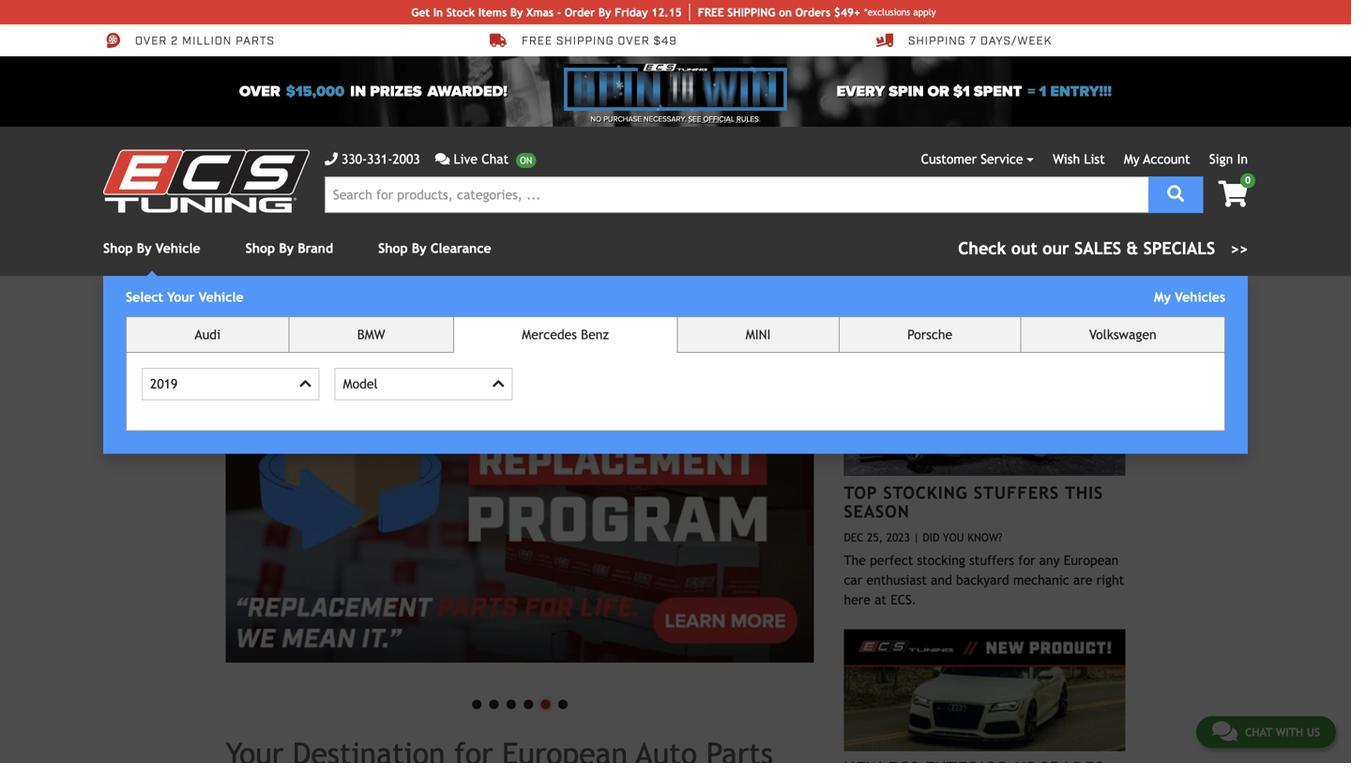 Task type: vqa. For each thing, say whether or not it's contained in the screenshot.
XMAS
yes



Task type: describe. For each thing, give the bounding box(es) containing it.
by left xmas
[[510, 6, 523, 19]]

0 vertical spatial chat
[[482, 152, 509, 167]]

12.15
[[652, 6, 682, 19]]

parts
[[236, 34, 275, 49]]

ping
[[751, 6, 776, 19]]

shop by brand link
[[245, 241, 333, 256]]

my for my account
[[1124, 152, 1140, 167]]

search image
[[1168, 185, 1185, 202]]

chat with us link
[[1197, 716, 1337, 748]]

mini
[[746, 327, 771, 342]]

top stocking stuffers this season image
[[844, 354, 1126, 476]]

$49+
[[834, 6, 861, 19]]

news
[[980, 321, 1035, 345]]

with
[[1276, 726, 1304, 739]]

shop by vehicle
[[103, 241, 200, 256]]

days/week
[[981, 34, 1052, 49]]

xmas
[[527, 6, 554, 19]]

wish list
[[1053, 152, 1105, 167]]

and
[[931, 572, 952, 587]]

top stocking stuffers this season
[[844, 483, 1104, 521]]

vehicle for shop by vehicle
[[156, 241, 200, 256]]

for
[[1019, 553, 1036, 568]]

2003
[[393, 152, 420, 167]]

by for shop by clearance
[[412, 241, 427, 256]]

select
[[126, 290, 163, 305]]

shop for shop by clearance
[[378, 241, 408, 256]]

$1
[[953, 83, 970, 100]]

shop by vehicle link
[[103, 241, 200, 256]]

2023
[[887, 531, 910, 544]]

sales
[[1075, 238, 1122, 258]]

rules
[[737, 115, 759, 124]]

vehicles
[[1175, 290, 1226, 305]]

customer service button
[[921, 149, 1034, 169]]

dec 25, 2023 | did you know? the perfect stocking stuffers for any european car enthusiast and backyard mechanic are right here at ecs.
[[844, 531, 1125, 607]]

5 • from the left
[[537, 683, 554, 721]]

purchase
[[604, 115, 642, 124]]

in
[[350, 83, 366, 100]]

every
[[837, 83, 885, 100]]

or
[[928, 83, 950, 100]]

ecs
[[935, 321, 973, 345]]

free shipping over $49
[[522, 34, 677, 49]]

porsche
[[908, 327, 953, 342]]

shipping
[[909, 34, 966, 49]]

any
[[1040, 553, 1060, 568]]

shop by clearance link
[[378, 241, 491, 256]]

7
[[970, 34, 977, 49]]

entry!!!
[[1051, 83, 1112, 100]]

clearance
[[431, 241, 491, 256]]

stocking
[[917, 553, 966, 568]]

perfect
[[870, 553, 914, 568]]

did
[[923, 531, 940, 544]]

million
[[182, 34, 232, 49]]

no purchase necessary. see official rules .
[[591, 115, 761, 124]]

new ecs exterior upgrades for your c7 rs7 image
[[844, 629, 1126, 751]]

ecs news
[[935, 321, 1035, 345]]

over for over $15,000 in prizes
[[239, 83, 280, 100]]

331-
[[367, 152, 393, 167]]

see
[[689, 115, 701, 124]]

ecs tuning image
[[103, 150, 310, 213]]

ship
[[728, 6, 751, 19]]

customer service
[[921, 152, 1023, 167]]

.
[[759, 115, 761, 124]]

necessary.
[[644, 115, 687, 124]]

my account link
[[1124, 152, 1191, 167]]

know?
[[968, 531, 1003, 544]]

shop for shop by brand
[[245, 241, 275, 256]]

volkswagen
[[1090, 327, 1157, 342]]

top
[[844, 483, 878, 502]]

prizes
[[370, 83, 422, 100]]

ecs tuning 'spin to win' contest logo image
[[564, 64, 788, 111]]

mercedes benz
[[522, 327, 609, 342]]

over for over 2 million parts
[[135, 34, 167, 49]]

stuffers
[[974, 483, 1060, 502]]

official
[[703, 115, 735, 124]]

mechanic
[[1014, 572, 1070, 587]]

my vehicles
[[1154, 290, 1226, 305]]

in for sign
[[1237, 152, 1248, 167]]

by for shop by vehicle
[[137, 241, 152, 256]]

customer
[[921, 152, 977, 167]]

1
[[1039, 83, 1047, 100]]

-
[[557, 6, 561, 19]]

backyard
[[956, 572, 1010, 587]]

service
[[981, 152, 1023, 167]]

comments image
[[435, 153, 450, 166]]

every spin or $1 spent = 1 entry!!!
[[837, 83, 1112, 100]]

free ship ping on orders $49+ *exclusions apply
[[698, 6, 936, 19]]

0 link
[[1204, 173, 1256, 209]]

&
[[1127, 238, 1139, 258]]



Task type: locate. For each thing, give the bounding box(es) containing it.
free
[[698, 6, 724, 19]]

top stocking stuffers this season link
[[844, 483, 1104, 521]]

6 • from the left
[[554, 683, 572, 721]]

stocking
[[884, 483, 968, 502]]

live chat
[[454, 152, 509, 167]]

shipping 7 days/week link
[[877, 32, 1052, 49]]

here
[[844, 592, 871, 607]]

1 vertical spatial chat
[[1245, 726, 1273, 739]]

audi
[[195, 327, 221, 342]]

by
[[510, 6, 523, 19], [599, 6, 611, 19], [137, 241, 152, 256], [279, 241, 294, 256], [412, 241, 427, 256]]

over $15,000 in prizes
[[239, 83, 422, 100]]

my left account in the top right of the page
[[1124, 152, 1140, 167]]

0 horizontal spatial my
[[1124, 152, 1140, 167]]

330-331-2003
[[342, 152, 420, 167]]

2
[[171, 34, 179, 49]]

ecs.
[[891, 592, 917, 607]]

1 horizontal spatial over
[[239, 83, 280, 100]]

shop by clearance
[[378, 241, 491, 256]]

my for my vehicles
[[1154, 290, 1171, 305]]

Search text field
[[325, 176, 1149, 213]]

shop left brand
[[245, 241, 275, 256]]

list
[[1084, 152, 1105, 167]]

sign
[[1210, 152, 1233, 167]]

$49
[[654, 34, 677, 49]]

330-331-2003 link
[[325, 149, 420, 169]]

select your vehicle
[[126, 290, 244, 305]]

by for shop by brand
[[279, 241, 294, 256]]

1 vertical spatial my
[[1154, 290, 1171, 305]]

2019
[[150, 377, 178, 392]]

0
[[1246, 175, 1251, 185]]

0 horizontal spatial in
[[433, 6, 443, 19]]

my account
[[1124, 152, 1191, 167]]

1 vertical spatial vehicle
[[199, 290, 244, 305]]

stock
[[447, 6, 475, 19]]

shop by brand
[[245, 241, 333, 256]]

live
[[454, 152, 478, 167]]

$15,000
[[286, 83, 345, 100]]

sales & specials
[[1075, 238, 1216, 258]]

all
[[1103, 329, 1117, 340]]

shipping
[[556, 34, 614, 49]]

1 horizontal spatial shop
[[245, 241, 275, 256]]

items
[[478, 6, 507, 19]]

in right get
[[433, 6, 443, 19]]

over
[[135, 34, 167, 49], [239, 83, 280, 100]]

0 horizontal spatial over
[[135, 34, 167, 49]]

tab list
[[126, 316, 1226, 431]]

view all
[[1074, 329, 1117, 340]]

0 horizontal spatial chat
[[482, 152, 509, 167]]

in right sign
[[1237, 152, 1248, 167]]

chat
[[482, 152, 509, 167], [1245, 726, 1273, 739]]

by up select
[[137, 241, 152, 256]]

apply
[[914, 7, 936, 17]]

dec
[[844, 531, 864, 544]]

mercedes
[[522, 327, 577, 342]]

stuffers
[[970, 553, 1015, 568]]

car
[[844, 572, 863, 587]]

no
[[591, 115, 602, 124]]

free shipping over $49 link
[[490, 32, 677, 49]]

by left brand
[[279, 241, 294, 256]]

by left "clearance"
[[412, 241, 427, 256]]

tab list containing audi
[[126, 316, 1226, 431]]

my left vehicles
[[1154, 290, 1171, 305]]

the
[[844, 553, 866, 568]]

1 horizontal spatial in
[[1237, 152, 1248, 167]]

3 • from the left
[[503, 683, 520, 721]]

live chat link
[[435, 149, 536, 169]]

at
[[875, 592, 887, 607]]

right
[[1097, 572, 1125, 587]]

0 horizontal spatial shop
[[103, 241, 133, 256]]

shopping cart image
[[1219, 181, 1248, 207]]

by right order
[[599, 6, 611, 19]]

2 • from the left
[[485, 683, 503, 721]]

|
[[914, 531, 920, 544]]

330-
[[342, 152, 367, 167]]

0 vertical spatial my
[[1124, 152, 1140, 167]]

in for get
[[433, 6, 443, 19]]

•
[[468, 683, 485, 721], [485, 683, 503, 721], [503, 683, 520, 721], [520, 683, 537, 721], [537, 683, 554, 721], [554, 683, 572, 721]]

2 shop from the left
[[245, 241, 275, 256]]

over 2 million parts
[[135, 34, 275, 49]]

orders
[[795, 6, 831, 19]]

=
[[1028, 83, 1036, 100]]

order
[[565, 6, 595, 19]]

0 vertical spatial vehicle
[[156, 241, 200, 256]]

my
[[1124, 152, 1140, 167], [1154, 290, 1171, 305]]

shop
[[103, 241, 133, 256], [245, 241, 275, 256], [378, 241, 408, 256]]

this
[[1065, 483, 1104, 502]]

shop up select
[[103, 241, 133, 256]]

sales & specials link
[[959, 236, 1248, 261]]

enthusiast
[[867, 572, 927, 587]]

• • • • • •
[[468, 683, 572, 721]]

sign in
[[1210, 152, 1248, 167]]

chat left with
[[1245, 726, 1273, 739]]

over down parts at the left top
[[239, 83, 280, 100]]

vehicle up your
[[156, 241, 200, 256]]

1 horizontal spatial my
[[1154, 290, 1171, 305]]

specials
[[1144, 238, 1216, 258]]

1 • from the left
[[468, 683, 485, 721]]

spent
[[974, 83, 1022, 100]]

brand
[[298, 241, 333, 256]]

phone image
[[325, 153, 338, 166]]

european
[[1064, 553, 1119, 568]]

vehicle for select your vehicle
[[199, 290, 244, 305]]

chat right the live
[[482, 152, 509, 167]]

1 horizontal spatial chat
[[1245, 726, 1273, 739]]

vehicle
[[156, 241, 200, 256], [199, 290, 244, 305]]

season
[[844, 502, 910, 521]]

lifetime replacement program image
[[226, 321, 814, 663]]

my vehicles link
[[1154, 290, 1226, 305]]

3 shop from the left
[[378, 241, 408, 256]]

bmw
[[357, 327, 385, 342]]

free
[[522, 34, 553, 49]]

see official rules link
[[689, 114, 759, 125]]

0 vertical spatial in
[[433, 6, 443, 19]]

2 horizontal spatial shop
[[378, 241, 408, 256]]

over inside 'link'
[[135, 34, 167, 49]]

us
[[1307, 726, 1321, 739]]

0 vertical spatial over
[[135, 34, 167, 49]]

benz
[[581, 327, 609, 342]]

1 shop from the left
[[103, 241, 133, 256]]

shop for shop by vehicle
[[103, 241, 133, 256]]

over left the 2
[[135, 34, 167, 49]]

get
[[411, 6, 430, 19]]

1 vertical spatial over
[[239, 83, 280, 100]]

vehicle up audi
[[199, 290, 244, 305]]

4 • from the left
[[520, 683, 537, 721]]

shop left "clearance"
[[378, 241, 408, 256]]

1 vertical spatial in
[[1237, 152, 1248, 167]]

your
[[167, 290, 195, 305]]

*exclusions
[[864, 7, 911, 17]]

chat with us
[[1245, 726, 1321, 739]]

wish
[[1053, 152, 1080, 167]]



